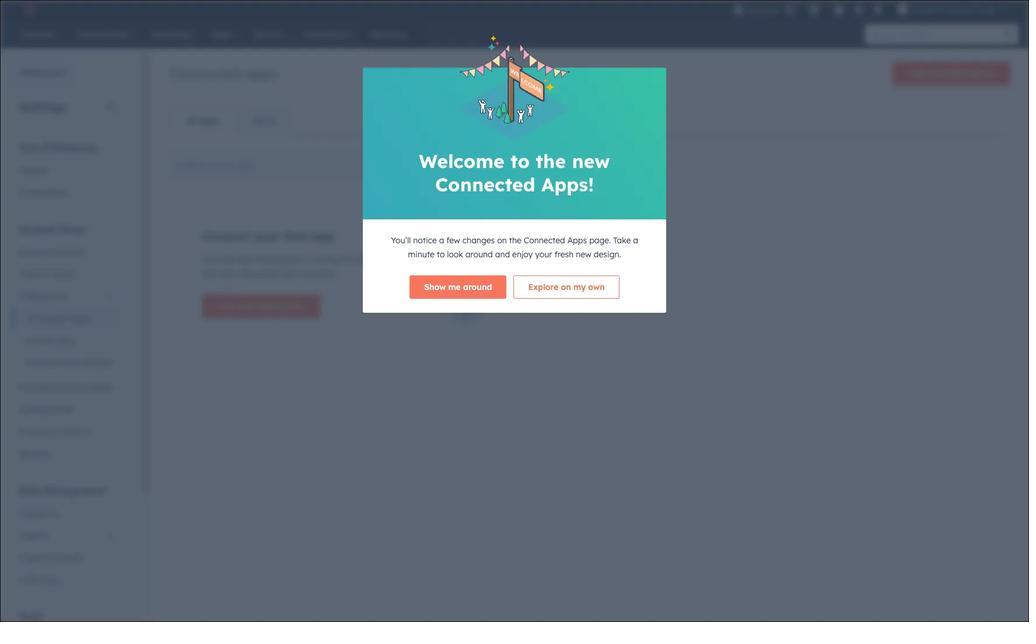 Task type: vqa. For each thing, say whether or not it's contained in the screenshot.
right Or
no



Task type: describe. For each thing, give the bounding box(es) containing it.
connected apps
[[170, 65, 278, 82]]

my
[[574, 282, 586, 293]]

few
[[447, 235, 460, 246]]

connected inside connected apps link
[[26, 313, 67, 324]]

show me around
[[424, 282, 492, 293]]

all
[[187, 116, 197, 126]]

studio
[[974, 5, 997, 14]]

users & teams link
[[12, 263, 122, 285]]

all apps
[[187, 116, 219, 126]]

1 horizontal spatial visit app marketplace link
[[893, 62, 1011, 85]]

Search for an app search field
[[170, 154, 403, 177]]

logs
[[41, 575, 60, 585]]

apps for all apps
[[199, 116, 219, 126]]

new inside welcome to the new connected apps!
[[572, 150, 610, 173]]

users
[[19, 269, 40, 280]]

to inside welcome to the new connected apps!
[[511, 150, 530, 173]]

explore
[[528, 282, 559, 293]]

account setup element
[[12, 223, 122, 465]]

privacy & consent
[[19, 427, 89, 437]]

0 vertical spatial app
[[927, 68, 944, 79]]

own
[[588, 282, 605, 293]]

private
[[26, 336, 53, 346]]

welcome
[[419, 150, 505, 173]]

defaults
[[52, 247, 85, 257]]

visit inside visit the app marketplace to connect hubspot with the tools that power your business.
[[203, 254, 219, 265]]

data management
[[19, 485, 106, 497]]

visit the app marketplace to connect hubspot with the tools that power your business.
[[203, 254, 400, 279]]

your
[[19, 142, 40, 153]]

visit app marketplace for visit app marketplace link in the the connect your first app tab panel
[[217, 301, 306, 312]]

dashboard link
[[0, 62, 72, 85]]

privacy & consent link
[[12, 421, 122, 443]]

account setup
[[19, 224, 86, 235]]

preferences
[[43, 142, 98, 153]]

tracking code
[[19, 404, 74, 415]]

james peterson image
[[898, 4, 908, 15]]

settings
[[19, 100, 66, 114]]

marketplace inside visit the app marketplace to connect hubspot with the tools that power your business.
[[254, 254, 302, 265]]

menu containing provation design studio
[[732, 0, 1015, 19]]

welcome to the new connected apps! dialog
[[363, 35, 666, 313]]

& for consent
[[49, 427, 55, 437]]

settings link
[[851, 3, 866, 15]]

properties link
[[12, 502, 122, 525]]

alerts
[[252, 116, 274, 126]]

first
[[284, 229, 308, 243]]

your preferences
[[19, 142, 98, 153]]

app
[[311, 229, 334, 243]]

consent
[[57, 427, 89, 437]]

look
[[447, 249, 463, 260]]

audit logs
[[19, 575, 60, 585]]

app inside visit the app marketplace to connect hubspot with the tools that power your business.
[[236, 254, 252, 265]]

on inside you'll notice a few changes on the connected apps page. take a minute to look around and enjoy your fresh new design.
[[497, 235, 507, 246]]

calling icon button
[[780, 2, 800, 17]]

settings image
[[854, 5, 864, 15]]

apps inside you'll notice a few changes on the connected apps page. take a minute to look around and enjoy your fresh new design.
[[568, 235, 587, 246]]

apps for connected apps
[[69, 313, 89, 324]]

provation design studio button
[[891, 0, 1014, 19]]

integrations
[[19, 291, 66, 302]]

connect
[[203, 229, 250, 243]]

explore on my own button
[[514, 276, 620, 299]]

marketplaces button
[[802, 0, 827, 19]]

connected inside welcome to the new connected apps!
[[435, 173, 536, 196]]

connected apps link
[[12, 308, 122, 330]]

account for account defaults
[[19, 247, 50, 257]]

data management element
[[12, 484, 122, 591]]

import
[[19, 553, 46, 563]]

to inside you'll notice a few changes on the connected apps page. take a minute to look around and enjoy your fresh new design.
[[437, 249, 445, 260]]

tools
[[217, 268, 236, 279]]

help button
[[829, 0, 849, 19]]

changes
[[463, 235, 495, 246]]

visit app marketplace for the right visit app marketplace link
[[907, 68, 996, 79]]

provider
[[80, 358, 112, 368]]

show
[[424, 282, 446, 293]]

upgrade
[[746, 6, 778, 15]]

apps!
[[542, 173, 594, 196]]

search button
[[999, 25, 1019, 44]]

with
[[384, 254, 400, 265]]

connect
[[314, 254, 345, 265]]

setup
[[59, 224, 86, 235]]

export
[[56, 553, 82, 563]]

security
[[19, 449, 50, 459]]

around inside you'll notice a few changes on the connected apps page. take a minute to look around and enjoy your fresh new design.
[[466, 249, 493, 260]]

marketplace down power
[[256, 301, 306, 312]]

connected inside you'll notice a few changes on the connected apps page. take a minute to look around and enjoy your fresh new design.
[[524, 235, 565, 246]]

calling icon image
[[785, 5, 795, 15]]

hubspot image
[[21, 2, 35, 16]]

marketplace inside account setup element
[[19, 382, 66, 393]]

provation
[[910, 5, 945, 14]]

email service provider
[[26, 358, 112, 368]]

objects
[[19, 530, 48, 541]]

& for export
[[48, 553, 54, 563]]

teams
[[51, 269, 75, 280]]

general link
[[12, 159, 122, 181]]

new inside you'll notice a few changes on the connected apps page. take a minute to look around and enjoy your fresh new design.
[[576, 249, 592, 260]]

business.
[[302, 268, 336, 279]]

downloads
[[69, 382, 111, 393]]

fresh
[[555, 249, 574, 260]]

apps for connected apps
[[245, 65, 278, 82]]



Task type: locate. For each thing, give the bounding box(es) containing it.
1 horizontal spatial visit app marketplace
[[907, 68, 996, 79]]

private apps
[[26, 336, 75, 346]]

marketplace down "search hubspot" search field on the top
[[946, 68, 996, 79]]

0 vertical spatial apps
[[245, 65, 278, 82]]

welcome to the new connected apps!
[[419, 150, 610, 196]]

2 horizontal spatial your
[[535, 249, 552, 260]]

0 vertical spatial account
[[19, 224, 56, 235]]

your inside visit the app marketplace to connect hubspot with the tools that power your business.
[[282, 268, 299, 279]]

to inside visit the app marketplace to connect hubspot with the tools that power your business.
[[304, 254, 312, 265]]

search image
[[1005, 30, 1013, 39]]

visit for visit app marketplace link in the the connect your first app tab panel
[[217, 301, 235, 312]]

notifications link
[[12, 181, 122, 204]]

2 vertical spatial apps
[[55, 336, 75, 346]]

account defaults
[[19, 247, 85, 257]]

visit app marketplace link down "search hubspot" search field on the top
[[893, 62, 1011, 85]]

to up business.
[[304, 254, 312, 265]]

1 vertical spatial app
[[236, 254, 252, 265]]

1 vertical spatial visit app marketplace link
[[203, 295, 321, 318]]

visit app marketplace down power
[[217, 301, 306, 312]]

audit
[[19, 575, 39, 585]]

tab list
[[170, 106, 291, 135]]

apps up the alerts link
[[245, 65, 278, 82]]

& right privacy
[[49, 427, 55, 437]]

1 account from the top
[[19, 224, 56, 235]]

audit logs link
[[12, 569, 122, 591]]

0 vertical spatial your
[[254, 229, 281, 243]]

to left apps!
[[511, 150, 530, 173]]

a right take
[[633, 235, 638, 246]]

your inside you'll notice a few changes on the connected apps page. take a minute to look around and enjoy your fresh new design.
[[535, 249, 552, 260]]

account up users in the left top of the page
[[19, 247, 50, 257]]

marketplaces image
[[809, 5, 820, 16]]

to left look
[[437, 249, 445, 260]]

0 vertical spatial &
[[43, 269, 48, 280]]

& for teams
[[43, 269, 48, 280]]

design
[[947, 5, 972, 14]]

1 horizontal spatial a
[[633, 235, 638, 246]]

visit up the 'tools'
[[203, 254, 219, 265]]

enjoy
[[512, 249, 533, 260]]

1 horizontal spatial your
[[282, 268, 299, 279]]

0 horizontal spatial on
[[497, 235, 507, 246]]

0 horizontal spatial visit app marketplace
[[217, 301, 306, 312]]

on up and
[[497, 235, 507, 246]]

me
[[448, 282, 461, 293]]

visit app marketplace link down power
[[203, 295, 321, 318]]

your right power
[[282, 268, 299, 279]]

code
[[54, 404, 74, 415]]

2 account from the top
[[19, 247, 50, 257]]

import & export link
[[12, 547, 122, 569]]

hubspot link
[[14, 2, 44, 16]]

menu
[[732, 0, 1015, 19]]

1 vertical spatial &
[[49, 427, 55, 437]]

a left few
[[439, 235, 444, 246]]

take
[[614, 235, 631, 246]]

that
[[238, 268, 254, 279]]

your preferences element
[[12, 141, 122, 204]]

apps for private apps
[[55, 336, 75, 346]]

marketplace downloads link
[[12, 376, 122, 399]]

app
[[927, 68, 944, 79], [236, 254, 252, 265], [237, 301, 253, 312]]

tracking code link
[[12, 399, 122, 421]]

0 vertical spatial visit app marketplace link
[[893, 62, 1011, 85]]

tracking
[[19, 404, 51, 415]]

apps inside tab list
[[199, 116, 219, 126]]

properties
[[19, 508, 58, 519]]

dashboard
[[19, 68, 64, 78]]

on
[[497, 235, 507, 246], [561, 282, 571, 293]]

around inside button
[[463, 282, 492, 293]]

all apps link
[[170, 107, 235, 135]]

0 vertical spatial around
[[466, 249, 493, 260]]

0 vertical spatial visit app marketplace
[[907, 68, 996, 79]]

2 horizontal spatial to
[[511, 150, 530, 173]]

notifications button
[[868, 0, 888, 19]]

0 horizontal spatial apps
[[199, 116, 219, 126]]

visit app marketplace down "search hubspot" search field on the top
[[907, 68, 996, 79]]

2 a from the left
[[633, 235, 638, 246]]

0 vertical spatial visit
[[907, 68, 925, 79]]

Search HubSpot search field
[[865, 25, 1008, 44]]

service
[[49, 358, 78, 368]]

1 horizontal spatial on
[[561, 282, 571, 293]]

visit down the 'tools'
[[217, 301, 235, 312]]

visit
[[907, 68, 925, 79], [203, 254, 219, 265], [217, 301, 235, 312]]

& inside data management element
[[48, 553, 54, 563]]

apps right all
[[199, 116, 219, 126]]

help image
[[834, 5, 844, 16]]

1 a from the left
[[439, 235, 444, 246]]

visit app marketplace
[[907, 68, 996, 79], [217, 301, 306, 312]]

0 vertical spatial on
[[497, 235, 507, 246]]

connect your first app
[[203, 229, 334, 243]]

security link
[[12, 443, 122, 465]]

connected
[[170, 65, 241, 82], [435, 173, 536, 196], [524, 235, 565, 246], [26, 313, 67, 324]]

upgrade image
[[734, 5, 744, 15]]

a
[[439, 235, 444, 246], [633, 235, 638, 246]]

show me around button
[[410, 276, 507, 299]]

hubspot
[[347, 254, 381, 265]]

app down "search hubspot" search field on the top
[[927, 68, 944, 79]]

marketplace up power
[[254, 254, 302, 265]]

on left my
[[561, 282, 571, 293]]

design.
[[594, 249, 621, 260]]

around right me
[[463, 282, 492, 293]]

email service provider link
[[12, 352, 122, 374]]

0 vertical spatial apps
[[568, 235, 587, 246]]

users & teams
[[19, 269, 75, 280]]

connected up all apps link
[[170, 65, 241, 82]]

&
[[43, 269, 48, 280], [49, 427, 55, 437], [48, 553, 54, 563]]

marketplace downloads
[[19, 382, 111, 393]]

apps down integrations button
[[69, 313, 89, 324]]

apps up service
[[55, 336, 75, 346]]

on inside button
[[561, 282, 571, 293]]

& right users in the left top of the page
[[43, 269, 48, 280]]

import & export
[[19, 553, 82, 563]]

visit app marketplace inside the connect your first app tab panel
[[217, 301, 306, 312]]

integrations button
[[12, 285, 122, 308]]

notifications
[[19, 187, 69, 198]]

connected up 'private apps'
[[26, 313, 67, 324]]

connected up fresh
[[524, 235, 565, 246]]

provation design studio
[[910, 5, 997, 14]]

email
[[26, 358, 47, 368]]

general
[[19, 165, 49, 176]]

around down changes
[[466, 249, 493, 260]]

app up that
[[236, 254, 252, 265]]

new
[[572, 150, 610, 173], [576, 249, 592, 260]]

1 vertical spatial apps
[[199, 116, 219, 126]]

you'll notice a few changes on the connected apps page. take a minute to look around and enjoy your fresh new design.
[[391, 235, 638, 260]]

account
[[19, 224, 56, 235], [19, 247, 50, 257]]

0 vertical spatial new
[[572, 150, 610, 173]]

page.
[[589, 235, 611, 246]]

1 vertical spatial around
[[463, 282, 492, 293]]

the inside you'll notice a few changes on the connected apps page. take a minute to look around and enjoy your fresh new design.
[[509, 235, 522, 246]]

notifications image
[[873, 5, 884, 16]]

2 vertical spatial visit
[[217, 301, 235, 312]]

account defaults link
[[12, 241, 122, 263]]

2 vertical spatial &
[[48, 553, 54, 563]]

1 vertical spatial your
[[535, 249, 552, 260]]

data
[[19, 485, 42, 497]]

private apps link
[[12, 330, 122, 352]]

0 horizontal spatial your
[[254, 229, 281, 243]]

2 vertical spatial your
[[282, 268, 299, 279]]

0 horizontal spatial visit app marketplace link
[[203, 295, 321, 318]]

visit app marketplace link inside the connect your first app tab panel
[[203, 295, 321, 318]]

visit for the right visit app marketplace link
[[907, 68, 925, 79]]

alerts link
[[235, 107, 291, 135]]

the inside welcome to the new connected apps!
[[536, 150, 566, 173]]

visit app marketplace link
[[893, 62, 1011, 85], [203, 295, 321, 318]]

1 vertical spatial visit
[[203, 254, 219, 265]]

1 vertical spatial on
[[561, 282, 571, 293]]

apps
[[245, 65, 278, 82], [199, 116, 219, 126]]

tab list containing all apps
[[170, 106, 291, 135]]

power
[[256, 268, 280, 279]]

app down that
[[237, 301, 253, 312]]

1 vertical spatial visit app marketplace
[[217, 301, 306, 312]]

connected up changes
[[435, 173, 536, 196]]

apps up fresh
[[568, 235, 587, 246]]

and
[[495, 249, 510, 260]]

1 horizontal spatial apps
[[245, 65, 278, 82]]

objects button
[[12, 525, 122, 547]]

visit down "search hubspot" search field on the top
[[907, 68, 925, 79]]

1 horizontal spatial to
[[437, 249, 445, 260]]

marketplace up tracking code
[[19, 382, 66, 393]]

privacy
[[19, 427, 47, 437]]

your left fresh
[[535, 249, 552, 260]]

connect your first app tab panel
[[170, 135, 1011, 366]]

your left first
[[254, 229, 281, 243]]

& left the export
[[48, 553, 54, 563]]

notice
[[413, 235, 437, 246]]

0 horizontal spatial a
[[439, 235, 444, 246]]

account for account setup
[[19, 224, 56, 235]]

2 vertical spatial app
[[237, 301, 253, 312]]

account up account defaults
[[19, 224, 56, 235]]

to
[[511, 150, 530, 173], [437, 249, 445, 260], [304, 254, 312, 265]]

around
[[466, 249, 493, 260], [463, 282, 492, 293]]

1 vertical spatial account
[[19, 247, 50, 257]]

1 vertical spatial apps
[[69, 313, 89, 324]]

0 horizontal spatial to
[[304, 254, 312, 265]]

the
[[536, 150, 566, 173], [509, 235, 522, 246], [222, 254, 234, 265], [203, 268, 215, 279]]

1 vertical spatial new
[[576, 249, 592, 260]]



